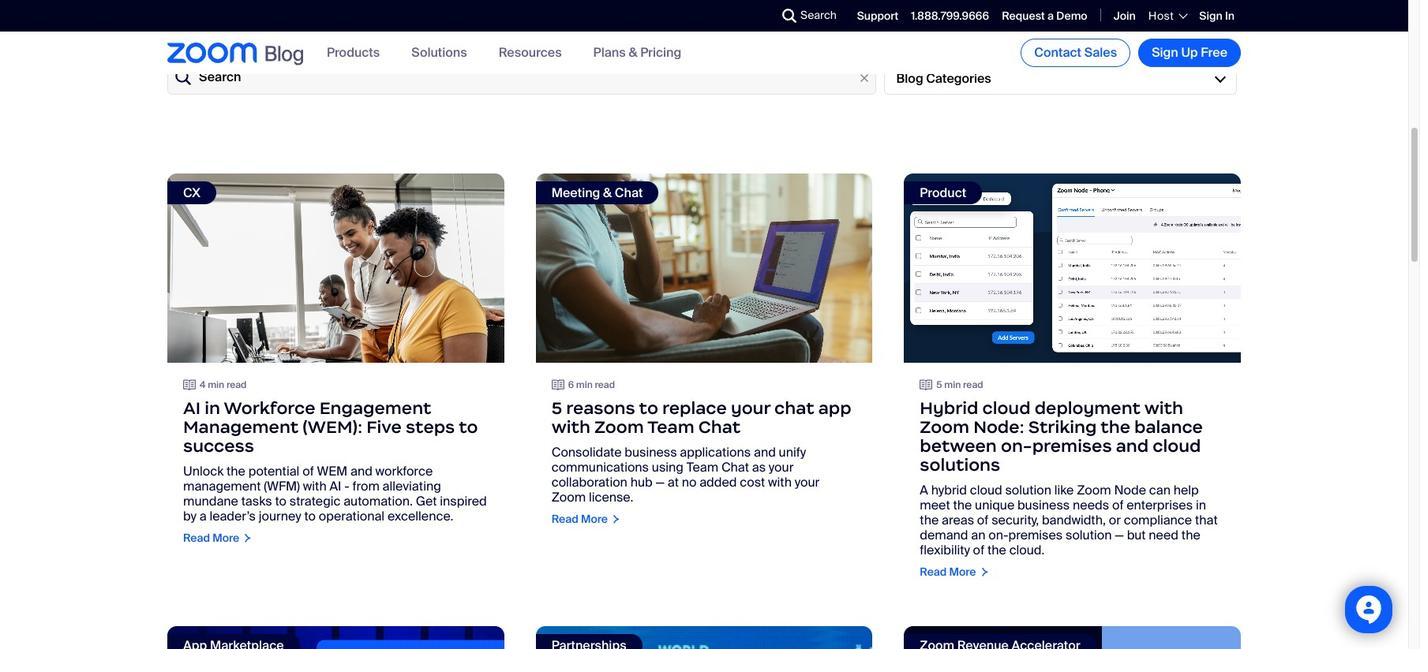 Task type: locate. For each thing, give the bounding box(es) containing it.
1 vertical spatial —
[[1115, 528, 1124, 544]]

deployment
[[1035, 398, 1141, 419]]

solution down needs
[[1066, 528, 1112, 544]]

leader's
[[210, 509, 256, 525]]

app
[[819, 398, 852, 419]]

the down the success
[[227, 464, 246, 480]]

the left areas
[[920, 513, 939, 529]]

sign up free link
[[1139, 39, 1241, 67]]

0 vertical spatial search
[[801, 8, 837, 22]]

0 vertical spatial read
[[552, 513, 579, 527]]

sign for sign in
[[1200, 9, 1223, 23]]

1 vertical spatial 5
[[552, 398, 562, 419]]

0 horizontal spatial sign
[[1152, 44, 1179, 61]]

— left but
[[1115, 528, 1124, 544]]

0 horizontal spatial and
[[351, 464, 373, 480]]

automation.
[[344, 494, 413, 510]]

search left the support
[[801, 8, 837, 22]]

demo
[[1057, 9, 1088, 23]]

five
[[367, 417, 402, 438]]

of left wem
[[303, 464, 314, 480]]

ai left the - on the bottom
[[330, 479, 341, 495]]

with right "deployment"
[[1145, 398, 1184, 419]]

needs
[[1073, 498, 1110, 514]]

cloud down solutions in the right bottom of the page
[[970, 483, 1003, 499]]

1 horizontal spatial in
[[1196, 498, 1207, 514]]

more down the flexibility
[[950, 565, 977, 580]]

request
[[1002, 9, 1045, 23]]

1 horizontal spatial business
[[1018, 498, 1070, 514]]

1 vertical spatial in
[[1196, 498, 1207, 514]]

and right the - on the bottom
[[351, 464, 373, 480]]

flexibility
[[920, 543, 970, 559]]

1 horizontal spatial 5
[[937, 379, 943, 392]]

0 horizontal spatial more
[[213, 531, 239, 546]]

read right 4
[[227, 379, 247, 392]]

0 horizontal spatial read
[[183, 531, 210, 546]]

read
[[552, 513, 579, 527], [183, 531, 210, 546], [920, 565, 947, 580]]

read up the reasons
[[595, 379, 615, 392]]

by
[[183, 509, 197, 525]]

2 vertical spatial read
[[920, 565, 947, 580]]

cloud up help
[[1153, 436, 1201, 457]]

ai down 4
[[183, 398, 201, 419]]

business
[[625, 445, 677, 461], [1018, 498, 1070, 514]]

1 horizontal spatial solution
[[1066, 528, 1112, 544]]

& for plans
[[629, 45, 638, 61]]

zoom up consolidate
[[595, 417, 644, 438]]

ai in workforce engagement management (wem): five steps to success image
[[167, 174, 504, 363]]

5 left the reasons
[[552, 398, 562, 419]]

1 horizontal spatial search
[[801, 8, 837, 22]]

blog
[[897, 70, 924, 86]]

zoom team chat image
[[536, 174, 873, 363]]

a left demo
[[1048, 9, 1054, 23]]

1 horizontal spatial ai
[[330, 479, 341, 495]]

read inside ai in workforce engagement management (wem): five steps to success unlock the potential of wem and workforce management (wfm) with ai - from alleviating mundane tasks to strategic automation. get inspired by a leader's journey to operational excellence. read more
[[183, 531, 210, 546]]

in right the enterprises
[[1196, 498, 1207, 514]]

on- right between
[[1001, 436, 1033, 457]]

on-
[[1001, 436, 1033, 457], [989, 528, 1009, 544]]

2 read from the left
[[964, 379, 984, 392]]

cloud down '5 min read'
[[983, 398, 1031, 419]]

a
[[920, 483, 929, 499]]

premises down unique
[[1009, 528, 1063, 544]]

unique
[[975, 498, 1015, 514]]

&
[[629, 45, 638, 61], [603, 185, 612, 201]]

chat
[[615, 185, 643, 201], [699, 417, 741, 438], [722, 460, 749, 476]]

0 horizontal spatial read
[[227, 379, 247, 392]]

more down 'leader's'
[[213, 531, 239, 546]]

in
[[205, 398, 220, 419], [1196, 498, 1207, 514]]

on- right an
[[989, 528, 1009, 544]]

to inside 5 reasons to replace your chat app with zoom team chat consolidate business applications and unify communications using team chat as your collaboration hub — at no added cost with your zoom license. read more
[[639, 398, 659, 419]]

to right tasks on the left bottom of page
[[275, 494, 287, 510]]

None search field
[[725, 3, 787, 28]]

-
[[344, 479, 350, 495]]

the
[[1101, 417, 1131, 438], [227, 464, 246, 480], [953, 498, 972, 514], [920, 513, 939, 529], [1182, 528, 1201, 544], [988, 543, 1007, 559]]

0 vertical spatial sign
[[1200, 9, 1223, 23]]

team up 'using'
[[648, 417, 695, 438]]

read for in
[[227, 379, 247, 392]]

zoom left license.
[[552, 490, 586, 506]]

but
[[1127, 528, 1146, 544]]

business up 'hub'
[[625, 445, 677, 461]]

0 horizontal spatial ai
[[183, 398, 201, 419]]

read down 'by'
[[183, 531, 210, 546]]

chat left as
[[722, 460, 749, 476]]

plans
[[594, 45, 626, 61]]

and inside 5 reasons to replace your chat app with zoom team chat consolidate business applications and unify communications using team chat as your collaboration hub — at no added cost with your zoom license. read more
[[754, 445, 776, 461]]

0 horizontal spatial &
[[603, 185, 612, 201]]

request a demo link
[[1002, 9, 1088, 23]]

1 vertical spatial more
[[213, 531, 239, 546]]

1 vertical spatial business
[[1018, 498, 1070, 514]]

your left chat
[[731, 398, 771, 419]]

to left replace at the bottom
[[639, 398, 659, 419]]

read for cloud
[[964, 379, 984, 392]]

more inside hybrid cloud deployment with zoom node: striking the balance between on-premises and cloud solutions a hybrid cloud solution like zoom node can help meet the unique business needs of enterprises in the areas of security, bandwidth, or compliance that demand an on-premises solution — but need the flexibility of the cloud. read more
[[950, 565, 977, 580]]

your right as
[[769, 460, 794, 476]]

sign up free
[[1152, 44, 1228, 61]]

& right meeting
[[603, 185, 612, 201]]

engagement
[[320, 398, 432, 419]]

1 vertical spatial sign
[[1152, 44, 1179, 61]]

join link
[[1114, 9, 1136, 23]]

0 vertical spatial cloud
[[983, 398, 1031, 419]]

to
[[639, 398, 659, 419], [459, 417, 478, 438], [275, 494, 287, 510], [304, 509, 316, 525]]

2 horizontal spatial and
[[1116, 436, 1149, 457]]

more down license.
[[581, 513, 608, 527]]

3 min from the left
[[576, 379, 593, 392]]

collaboration
[[552, 475, 628, 491]]

in inside hybrid cloud deployment with zoom node: striking the balance between on-premises and cloud solutions a hybrid cloud solution like zoom node can help meet the unique business needs of enterprises in the areas of security, bandwidth, or compliance that demand an on-premises solution — but need the flexibility of the cloud. read more
[[1196, 498, 1207, 514]]

from
[[353, 479, 380, 495]]

a right 'by'
[[200, 509, 207, 525]]

min up hybrid on the right of the page
[[945, 379, 961, 392]]

0 horizontal spatial a
[[200, 509, 207, 525]]

1 horizontal spatial and
[[754, 445, 776, 461]]

chat up applications
[[699, 417, 741, 438]]

that
[[1196, 513, 1218, 529]]

premises
[[1033, 436, 1112, 457], [1009, 528, 1063, 544]]

0 horizontal spatial search
[[199, 69, 241, 86]]

0 horizontal spatial in
[[205, 398, 220, 419]]

5 up hybrid on the right of the page
[[937, 379, 943, 392]]

balance
[[1135, 417, 1203, 438]]

node:
[[974, 417, 1025, 438]]

0 vertical spatial solution
[[1006, 483, 1052, 499]]

min right 6
[[576, 379, 593, 392]]

0 vertical spatial in
[[205, 398, 220, 419]]

0 vertical spatial chat
[[615, 185, 643, 201]]

enterprises
[[1127, 498, 1193, 514]]

2 vertical spatial more
[[950, 565, 977, 580]]

1 horizontal spatial &
[[629, 45, 638, 61]]

0 horizontal spatial min
[[208, 379, 224, 392]]

business left needs
[[1018, 498, 1070, 514]]

min right 4
[[208, 379, 224, 392]]

1 vertical spatial ai
[[330, 479, 341, 495]]

2 vertical spatial cloud
[[970, 483, 1003, 499]]

2 horizontal spatial more
[[950, 565, 977, 580]]

of
[[303, 464, 314, 480], [1113, 498, 1124, 514], [978, 513, 989, 529], [973, 543, 985, 559]]

2 horizontal spatial read
[[920, 565, 947, 580]]

categories
[[927, 70, 992, 86]]

1 vertical spatial cloud
[[1153, 436, 1201, 457]]

sign left in
[[1200, 9, 1223, 23]]

1 horizontal spatial read
[[552, 513, 579, 527]]

product
[[920, 185, 967, 201]]

min for reasons
[[576, 379, 593, 392]]

1 vertical spatial a
[[200, 509, 207, 525]]

logo blog.svg image
[[265, 42, 303, 67]]

business inside hybrid cloud deployment with zoom node: striking the balance between on-premises and cloud solutions a hybrid cloud solution like zoom node can help meet the unique business needs of enterprises in the areas of security, bandwidth, or compliance that demand an on-premises solution — but need the flexibility of the cloud. read more
[[1018, 498, 1070, 514]]

solution
[[1006, 483, 1052, 499], [1066, 528, 1112, 544]]

0 horizontal spatial 5
[[552, 398, 562, 419]]

in inside ai in workforce engagement management (wem): five steps to success unlock the potential of wem and workforce management (wfm) with ai - from alleviating mundane tasks to strategic automation. get inspired by a leader's journey to operational excellence. read more
[[205, 398, 220, 419]]

— left at on the bottom of the page
[[656, 475, 665, 491]]

team
[[648, 417, 695, 438], [687, 460, 719, 476]]

0 vertical spatial a
[[1048, 9, 1054, 23]]

1 min from the left
[[208, 379, 224, 392]]

need
[[1149, 528, 1179, 544]]

2 min from the left
[[945, 379, 961, 392]]

to right steps at left
[[459, 417, 478, 438]]

ai
[[183, 398, 201, 419], [330, 479, 341, 495]]

1 vertical spatial solution
[[1066, 528, 1112, 544]]

3 read from the left
[[595, 379, 615, 392]]

read down the flexibility
[[920, 565, 947, 580]]

in down 4
[[205, 398, 220, 419]]

team right at on the bottom of the page
[[687, 460, 719, 476]]

with inside ai in workforce engagement management (wem): five steps to success unlock the potential of wem and workforce management (wfm) with ai - from alleviating mundane tasks to strategic automation. get inspired by a leader's journey to operational excellence. read more
[[303, 479, 327, 495]]

with left the - on the bottom
[[303, 479, 327, 495]]

contact sales
[[1035, 44, 1118, 61]]

0 vertical spatial 5
[[937, 379, 943, 392]]

5
[[937, 379, 943, 392], [552, 398, 562, 419]]

1 horizontal spatial more
[[581, 513, 608, 527]]

2 horizontal spatial read
[[964, 379, 984, 392]]

search image
[[783, 9, 797, 23], [783, 9, 797, 23]]

min
[[208, 379, 224, 392], [945, 379, 961, 392], [576, 379, 593, 392]]

0 vertical spatial —
[[656, 475, 665, 491]]

2 vertical spatial chat
[[722, 460, 749, 476]]

6
[[568, 379, 574, 392]]

sales
[[1085, 44, 1118, 61]]

read up hybrid on the right of the page
[[964, 379, 984, 392]]

demand
[[920, 528, 969, 544]]

1 vertical spatial &
[[603, 185, 612, 201]]

cx
[[183, 185, 200, 201]]

1 vertical spatial chat
[[699, 417, 741, 438]]

1 vertical spatial search
[[199, 69, 241, 86]]

contact
[[1035, 44, 1082, 61]]

0 vertical spatial &
[[629, 45, 638, 61]]

host button
[[1149, 9, 1187, 23]]

and
[[1116, 436, 1149, 457], [754, 445, 776, 461], [351, 464, 373, 480]]

0 horizontal spatial business
[[625, 445, 677, 461]]

read down collaboration
[[552, 513, 579, 527]]

chat right meeting
[[615, 185, 643, 201]]

read
[[227, 379, 247, 392], [964, 379, 984, 392], [595, 379, 615, 392]]

1 vertical spatial read
[[183, 531, 210, 546]]

& right plans
[[629, 45, 638, 61]]

sign inside sign up free link
[[1152, 44, 1179, 61]]

1 horizontal spatial —
[[1115, 528, 1124, 544]]

chat
[[775, 398, 815, 419]]

0 vertical spatial on-
[[1001, 436, 1033, 457]]

cloud
[[983, 398, 1031, 419], [1153, 436, 1201, 457], [970, 483, 1003, 499]]

sign left up
[[1152, 44, 1179, 61]]

mundane
[[183, 494, 238, 510]]

the right need
[[1182, 528, 1201, 544]]

blog categories
[[897, 70, 992, 86]]

zoom right like
[[1077, 483, 1112, 499]]

1 horizontal spatial min
[[576, 379, 593, 392]]

communications
[[552, 460, 649, 476]]

2 horizontal spatial min
[[945, 379, 961, 392]]

min for cloud
[[945, 379, 961, 392]]

0 vertical spatial more
[[581, 513, 608, 527]]

—
[[656, 475, 665, 491], [1115, 528, 1124, 544]]

and left unify
[[754, 445, 776, 461]]

with inside hybrid cloud deployment with zoom node: striking the balance between on-premises and cloud solutions a hybrid cloud solution like zoom node can help meet the unique business needs of enterprises in the areas of security, bandwidth, or compliance that demand an on-premises solution — but need the flexibility of the cloud. read more
[[1145, 398, 1184, 419]]

support
[[857, 9, 899, 23]]

premises down "deployment"
[[1033, 436, 1112, 457]]

0 horizontal spatial —
[[656, 475, 665, 491]]

zoom node blog image image
[[904, 174, 1241, 363]]

1 horizontal spatial read
[[595, 379, 615, 392]]

hub
[[631, 475, 653, 491]]

hybrid
[[920, 398, 979, 419]]

business inside 5 reasons to replace your chat app with zoom team chat consolidate business applications and unify communications using team chat as your collaboration hub — at no added cost with your zoom license. read more
[[625, 445, 677, 461]]

solution up security,
[[1006, 483, 1052, 499]]

0 horizontal spatial solution
[[1006, 483, 1052, 499]]

1 horizontal spatial a
[[1048, 9, 1054, 23]]

0 vertical spatial ai
[[183, 398, 201, 419]]

clear search image
[[856, 69, 873, 87]]

5 inside 5 reasons to replace your chat app with zoom team chat consolidate business applications and unify communications using team chat as your collaboration hub — at no added cost with your zoom license. read more
[[552, 398, 562, 419]]

1 read from the left
[[227, 379, 247, 392]]

to right journey
[[304, 509, 316, 525]]

solutions button
[[412, 45, 467, 61]]

— inside hybrid cloud deployment with zoom node: striking the balance between on-premises and cloud solutions a hybrid cloud solution like zoom node can help meet the unique business needs of enterprises in the areas of security, bandwidth, or compliance that demand an on-premises solution — but need the flexibility of the cloud. read more
[[1115, 528, 1124, 544]]

or
[[1109, 513, 1121, 529]]

0 vertical spatial business
[[625, 445, 677, 461]]

search down zoom logo
[[199, 69, 241, 86]]

1 horizontal spatial sign
[[1200, 9, 1223, 23]]

excellence.
[[388, 509, 454, 525]]

& for meeting
[[603, 185, 612, 201]]

and up node
[[1116, 436, 1149, 457]]

plans & pricing link
[[594, 45, 682, 61]]

5 for min
[[937, 379, 943, 392]]



Task type: vqa. For each thing, say whether or not it's contained in the screenshot.
bottom the Contact Sales link
no



Task type: describe. For each thing, give the bounding box(es) containing it.
compliance
[[1124, 513, 1193, 529]]

products
[[327, 45, 380, 61]]

up
[[1182, 44, 1198, 61]]

with up consolidate
[[552, 417, 591, 438]]

more inside ai in workforce engagement management (wem): five steps to success unlock the potential of wem and workforce management (wfm) with ai - from alleviating mundane tasks to strategic automation. get inspired by a leader's journey to operational excellence. read more
[[213, 531, 239, 546]]

contact sales link
[[1021, 39, 1131, 67]]

between
[[920, 436, 997, 457]]

areas
[[942, 513, 975, 529]]

of right needs
[[1113, 498, 1124, 514]]

support link
[[857, 9, 899, 23]]

an
[[972, 528, 986, 544]]

1 vertical spatial on-
[[989, 528, 1009, 544]]

Search text field
[[167, 60, 876, 95]]

security,
[[992, 513, 1039, 529]]

(wfm)
[[264, 479, 300, 495]]

cloud.
[[1010, 543, 1045, 559]]

(wem):
[[303, 417, 363, 438]]

replace
[[663, 398, 727, 419]]

— inside 5 reasons to replace your chat app with zoom team chat consolidate business applications and unify communications using team chat as your collaboration hub — at no added cost with your zoom license. read more
[[656, 475, 665, 491]]

as
[[752, 460, 766, 476]]

4 min read
[[200, 379, 247, 392]]

0 vertical spatial team
[[648, 417, 695, 438]]

read for reasons
[[595, 379, 615, 392]]

1 vertical spatial team
[[687, 460, 719, 476]]

steps
[[406, 417, 455, 438]]

tasks
[[241, 494, 272, 510]]

management
[[183, 479, 261, 495]]

sign in link
[[1200, 9, 1235, 23]]

zoom up solutions in the right bottom of the page
[[920, 417, 970, 438]]

request a demo
[[1002, 9, 1088, 23]]

workforce
[[224, 398, 316, 419]]

the right meet
[[953, 498, 972, 514]]

striking
[[1029, 417, 1097, 438]]

management
[[183, 417, 299, 438]]

1.888.799.9666 link
[[912, 9, 990, 23]]

the inside ai in workforce engagement management (wem): five steps to success unlock the potential of wem and workforce management (wfm) with ai - from alleviating mundane tasks to strategic automation. get inspired by a leader's journey to operational excellence. read more
[[227, 464, 246, 480]]

alleviating
[[383, 479, 441, 495]]

can
[[1150, 483, 1171, 499]]

0 vertical spatial premises
[[1033, 436, 1112, 457]]

host
[[1149, 9, 1175, 23]]

plans & pricing
[[594, 45, 682, 61]]

and inside hybrid cloud deployment with zoom node: striking the balance between on-premises and cloud solutions a hybrid cloud solution like zoom node can help meet the unique business needs of enterprises in the areas of security, bandwidth, or compliance that demand an on-premises solution — but need the flexibility of the cloud. read more
[[1116, 436, 1149, 457]]

unlock
[[183, 464, 224, 480]]

resources
[[499, 45, 562, 61]]

your down unify
[[795, 475, 820, 491]]

applications
[[680, 445, 751, 461]]

meeting & chat
[[552, 185, 643, 201]]

1.888.799.9666
[[912, 9, 990, 23]]

in
[[1226, 9, 1235, 23]]

hybrid
[[932, 483, 967, 499]]

inspired
[[440, 494, 487, 510]]

added
[[700, 475, 737, 491]]

6 min read
[[568, 379, 615, 392]]

4
[[200, 379, 206, 392]]

no
[[682, 475, 697, 491]]

ai in workforce engagement management (wem): five steps to success unlock the potential of wem and workforce management (wfm) with ai - from alleviating mundane tasks to strategic automation. get inspired by a leader's journey to operational excellence. read more
[[183, 398, 487, 546]]

a inside ai in workforce engagement management (wem): five steps to success unlock the potential of wem and workforce management (wfm) with ai - from alleviating mundane tasks to strategic automation. get inspired by a leader's journey to operational excellence. read more
[[200, 509, 207, 525]]

blog categories button
[[884, 60, 1237, 95]]

reasons
[[566, 398, 635, 419]]

1 vertical spatial premises
[[1009, 528, 1063, 544]]

read inside hybrid cloud deployment with zoom node: striking the balance between on-premises and cloud solutions a hybrid cloud solution like zoom node can help meet the unique business needs of enterprises in the areas of security, bandwidth, or compliance that demand an on-premises solution — but need the flexibility of the cloud. read more
[[920, 565, 947, 580]]

help
[[1174, 483, 1199, 499]]

the right an
[[988, 543, 1007, 559]]

at
[[668, 475, 679, 491]]

meeting
[[552, 185, 600, 201]]

5 for reasons
[[552, 398, 562, 419]]

of right areas
[[978, 513, 989, 529]]

read inside 5 reasons to replace your chat app with zoom team chat consolidate business applications and unify communications using team chat as your collaboration hub — at no added cost with your zoom license. read more
[[552, 513, 579, 527]]

sign in
[[1200, 9, 1235, 23]]

pricing
[[641, 45, 682, 61]]

5 min read
[[937, 379, 984, 392]]

zoom logo image
[[167, 43, 257, 63]]

free
[[1201, 44, 1228, 61]]

5 reasons to replace your chat app with zoom team chat consolidate business applications and unify communications using team chat as your collaboration hub — at no added cost with your zoom license. read more
[[552, 398, 852, 527]]

sign for sign up free
[[1152, 44, 1179, 61]]

meet
[[920, 498, 951, 514]]

hybrid cloud deployment with zoom node: striking the balance between on-premises and cloud solutions a hybrid cloud solution like zoom node can help meet the unique business needs of enterprises in the areas of security, bandwidth, or compliance that demand an on-premises solution — but need the flexibility of the cloud. read more
[[920, 398, 1218, 580]]

solutions
[[412, 45, 467, 61]]

with right as
[[768, 475, 792, 491]]

success
[[183, 436, 254, 457]]

journey
[[259, 509, 301, 525]]

and inside ai in workforce engagement management (wem): five steps to success unlock the potential of wem and workforce management (wfm) with ai - from alleviating mundane tasks to strategic automation. get inspired by a leader's journey to operational excellence. read more
[[351, 464, 373, 480]]

get
[[416, 494, 437, 510]]

bandwidth,
[[1042, 513, 1106, 529]]

potential
[[249, 464, 300, 480]]

unify
[[779, 445, 806, 461]]

of right the flexibility
[[973, 543, 985, 559]]

cost
[[740, 475, 765, 491]]

join
[[1114, 9, 1136, 23]]

the right striking
[[1101, 417, 1131, 438]]

products button
[[327, 45, 380, 61]]

solutions
[[920, 455, 1001, 476]]

operational
[[319, 509, 385, 525]]

of inside ai in workforce engagement management (wem): five steps to success unlock the potential of wem and workforce management (wfm) with ai - from alleviating mundane tasks to strategic automation. get inspired by a leader's journey to operational excellence. read more
[[303, 464, 314, 480]]

like
[[1055, 483, 1074, 499]]

min for in
[[208, 379, 224, 392]]

more inside 5 reasons to replace your chat app with zoom team chat consolidate business applications and unify communications using team chat as your collaboration hub — at no added cost with your zoom license. read more
[[581, 513, 608, 527]]

workforce
[[376, 464, 433, 480]]



